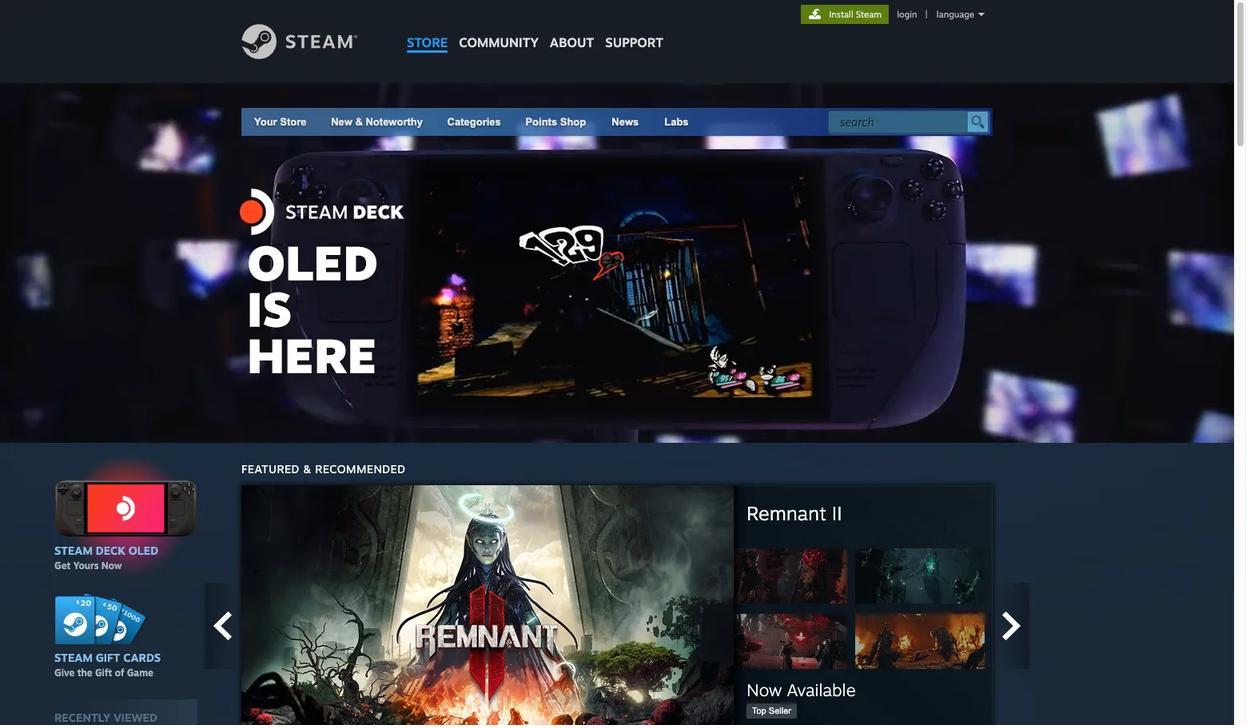 Task type: describe. For each thing, give the bounding box(es) containing it.
viewed
[[113, 711, 157, 725]]

oled
[[129, 543, 158, 557]]

noteworthy
[[366, 116, 423, 128]]

about link
[[544, 0, 600, 54]]

shop
[[560, 116, 586, 128]]

categories link
[[447, 116, 501, 128]]

store
[[280, 116, 307, 128]]

labs link
[[652, 108, 702, 136]]

news
[[612, 116, 639, 128]]

remnant ii
[[747, 501, 842, 525]]

store link
[[401, 0, 453, 58]]

& for new
[[355, 116, 363, 128]]

now available top seller
[[747, 680, 856, 716]]

new
[[331, 116, 352, 128]]

recommended
[[315, 462, 406, 476]]

your store
[[254, 116, 307, 128]]

recently
[[54, 711, 110, 725]]

seller
[[769, 706, 791, 716]]

install steam link
[[801, 5, 889, 24]]

your
[[254, 116, 277, 128]]

recently viewed
[[54, 711, 157, 725]]

points shop
[[526, 116, 586, 128]]

deck
[[96, 543, 126, 557]]

& for featured
[[303, 462, 312, 476]]

cards
[[123, 651, 161, 665]]

game
[[127, 667, 153, 679]]

get
[[54, 559, 71, 571]]

0 vertical spatial steam
[[856, 9, 882, 20]]

login link
[[894, 9, 921, 20]]

top
[[752, 706, 767, 716]]

steam for steam gift cards
[[54, 651, 93, 665]]

support link
[[600, 0, 669, 54]]

yours
[[73, 559, 99, 571]]

news link
[[599, 108, 652, 136]]



Task type: locate. For each thing, give the bounding box(es) containing it.
give
[[54, 667, 75, 679]]

2 vertical spatial steam
[[54, 651, 93, 665]]

1 horizontal spatial &
[[355, 116, 363, 128]]

&
[[355, 116, 363, 128], [303, 462, 312, 476]]

search text field
[[840, 112, 964, 133]]

|
[[926, 9, 928, 20]]

0 vertical spatial &
[[355, 116, 363, 128]]

login | language
[[897, 9, 975, 20]]

0 horizontal spatial now
[[101, 559, 122, 571]]

install
[[829, 9, 854, 20]]

gift down steam gift cards
[[95, 667, 112, 679]]

new & noteworthy
[[331, 116, 423, 128]]

featured
[[241, 462, 300, 476]]

featured & recommended
[[241, 462, 406, 476]]

0 vertical spatial now
[[101, 559, 122, 571]]

gift
[[96, 651, 120, 665], [95, 667, 112, 679]]

1 vertical spatial &
[[303, 462, 312, 476]]

of
[[115, 667, 124, 679]]

categories
[[447, 116, 501, 128]]

steam up get
[[54, 543, 93, 557]]

available
[[787, 680, 856, 700]]

give the gift of game
[[54, 667, 153, 679]]

get yours now
[[54, 559, 122, 571]]

community
[[459, 34, 539, 50]]

1 horizontal spatial now
[[747, 680, 782, 700]]

your store link
[[254, 116, 307, 128]]

remnant
[[747, 501, 826, 525]]

the
[[77, 667, 93, 679]]

about
[[550, 34, 594, 50]]

install steam
[[829, 9, 882, 20]]

steam for steam deck oled
[[54, 543, 93, 557]]

steam right install
[[856, 9, 882, 20]]

store
[[407, 34, 448, 50]]

language
[[937, 9, 975, 20]]

login
[[897, 9, 917, 20]]

points
[[526, 116, 557, 128]]

& right featured at left
[[303, 462, 312, 476]]

now down the 'deck'
[[101, 559, 122, 571]]

new & noteworthy link
[[331, 116, 423, 128]]

now
[[101, 559, 122, 571], [747, 680, 782, 700]]

now inside the now available top seller
[[747, 680, 782, 700]]

now up top
[[747, 680, 782, 700]]

steam
[[856, 9, 882, 20], [54, 543, 93, 557], [54, 651, 93, 665]]

1 vertical spatial gift
[[95, 667, 112, 679]]

support
[[605, 34, 664, 50]]

points shop link
[[513, 108, 599, 136]]

gift up give the gift of game
[[96, 651, 120, 665]]

1 vertical spatial steam
[[54, 543, 93, 557]]

steam deck oled
[[54, 543, 158, 557]]

1 vertical spatial now
[[747, 680, 782, 700]]

ii
[[832, 501, 842, 525]]

& right 'new'
[[355, 116, 363, 128]]

labs
[[665, 116, 689, 128]]

steam up give
[[54, 651, 93, 665]]

community link
[[453, 0, 544, 58]]

0 vertical spatial gift
[[96, 651, 120, 665]]

steam gift cards
[[54, 651, 161, 665]]

0 horizontal spatial &
[[303, 462, 312, 476]]



Task type: vqa. For each thing, say whether or not it's contained in the screenshot.
categories at the top left of the page
yes



